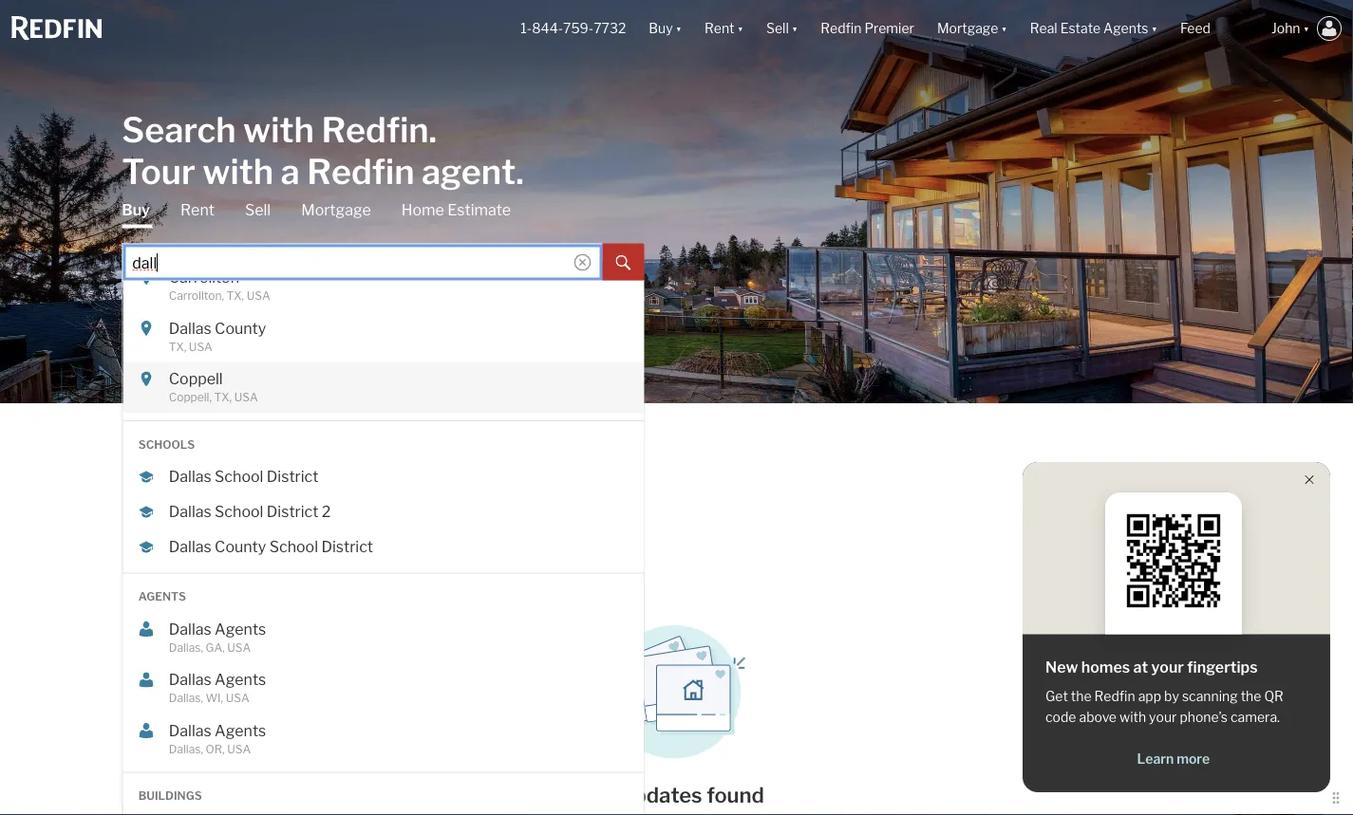 Task type: locate. For each thing, give the bounding box(es) containing it.
agents up ga,
[[214, 620, 266, 639]]

john
[[1271, 20, 1300, 36]]

agent.
[[422, 151, 524, 192]]

0 horizontal spatial redfin
[[307, 151, 414, 192]]

sell right rent link
[[245, 201, 271, 219]]

the
[[1071, 689, 1092, 705], [1241, 689, 1261, 705]]

district left 2 at left bottom
[[266, 503, 318, 521]]

carrollton
[[168, 268, 239, 287]]

wi,
[[205, 692, 223, 706]]

0 horizontal spatial the
[[1071, 689, 1092, 705]]

sell inside dropdown button
[[766, 20, 789, 36]]

tab list
[[122, 19, 644, 816]]

your
[[1151, 659, 1184, 677], [1149, 710, 1177, 726]]

2 ▾ from the left
[[737, 20, 744, 36]]

▾ for buy ▾
[[676, 20, 682, 36]]

▾ left the rent ▾
[[676, 20, 682, 36]]

school
[[214, 468, 263, 486], [214, 503, 263, 521], [269, 538, 318, 556]]

agents up or,
[[214, 722, 266, 740]]

1 vertical spatial county
[[214, 538, 266, 556]]

dallas agents link
[[168, 620, 586, 639], [168, 671, 586, 690], [168, 722, 586, 741]]

1 vertical spatial feed
[[122, 461, 183, 494]]

tx, down carrollton
[[226, 289, 244, 303]]

2 the from the left
[[1241, 689, 1261, 705]]

county
[[214, 319, 266, 338], [214, 538, 266, 556]]

more
[[1177, 752, 1210, 768]]

0 vertical spatial sell
[[766, 20, 789, 36]]

your down by
[[1149, 710, 1177, 726]]

usa right or,
[[227, 743, 250, 756]]

1 horizontal spatial the
[[1241, 689, 1261, 705]]

dallas, left wi,
[[168, 692, 203, 706]]

1 vertical spatial district
[[266, 503, 318, 521]]

dallas, for dallas agents dallas, ga, usa
[[168, 641, 203, 655]]

0 vertical spatial district
[[266, 468, 318, 486]]

feed down schools
[[122, 461, 183, 494]]

2 vertical spatial district
[[321, 538, 373, 556]]

with
[[243, 109, 314, 151], [203, 151, 274, 192], [1120, 710, 1146, 726]]

dallas,
[[168, 641, 203, 655], [168, 692, 203, 706], [168, 743, 203, 756]]

sell for sell ▾
[[766, 20, 789, 36]]

dallas up or,
[[168, 722, 211, 740]]

dallas county school district link
[[123, 530, 643, 565], [168, 538, 586, 557]]

dallas inside 'dallas agents dallas, wi, usa'
[[168, 671, 211, 689]]

0 horizontal spatial buy
[[122, 201, 150, 219]]

district for dallas school district
[[266, 468, 318, 486]]

dallas
[[168, 319, 211, 338], [168, 468, 211, 486], [168, 503, 211, 521], [168, 538, 211, 556], [168, 620, 211, 639], [168, 671, 211, 689], [168, 722, 211, 740]]

0 vertical spatial dallas agents link
[[168, 620, 586, 639]]

▾ for mortgage ▾
[[1001, 20, 1007, 36]]

sell
[[766, 20, 789, 36], [245, 201, 271, 219]]

2 county from the top
[[214, 538, 266, 556]]

district up dallas school district 2
[[266, 468, 318, 486]]

dallas up wi,
[[168, 671, 211, 689]]

7 dallas from the top
[[168, 722, 211, 740]]

usa up dallas county tx, usa
[[246, 289, 270, 303]]

agents inside dallas agents dallas, ga, usa
[[214, 620, 266, 639]]

1 dallas, from the top
[[168, 641, 203, 655]]

rent inside tab list
[[180, 201, 215, 219]]

1 horizontal spatial rent
[[705, 20, 735, 36]]

rent link
[[180, 200, 215, 221]]

▾ left feed button
[[1151, 20, 1157, 36]]

county down dallas school district 2
[[214, 538, 266, 556]]

5 dallas from the top
[[168, 620, 211, 639]]

home estimate
[[401, 201, 511, 219]]

dallas inside dallas agents dallas, or, usa
[[168, 722, 211, 740]]

mortgage for mortgage
[[301, 201, 371, 219]]

0 vertical spatial redfin
[[821, 20, 862, 36]]

sell link
[[245, 200, 271, 221]]

2 vertical spatial school
[[269, 538, 318, 556]]

buy right 7732 in the top left of the page
[[649, 20, 673, 36]]

dallas school district link
[[123, 460, 643, 495], [168, 468, 586, 487]]

tab list containing buy
[[122, 19, 644, 816]]

dallas for dallas school district
[[168, 468, 211, 486]]

ga,
[[205, 641, 224, 655]]

0 vertical spatial school
[[214, 468, 263, 486]]

▾ right the rent ▾
[[792, 20, 798, 36]]

2 dallas from the top
[[168, 468, 211, 486]]

feed left john
[[1180, 20, 1211, 36]]

learn more
[[1137, 752, 1210, 768]]

▾ right john
[[1303, 20, 1309, 36]]

dallas for dallas agents dallas, ga, usa
[[168, 620, 211, 639]]

mortgage left real
[[937, 20, 998, 36]]

rent ▾
[[705, 20, 744, 36]]

tx, up coppell
[[168, 340, 186, 354]]

tx, for coppell
[[214, 391, 231, 405]]

feed
[[1180, 20, 1211, 36], [122, 461, 183, 494]]

usa
[[246, 289, 270, 303], [188, 340, 212, 354], [234, 391, 257, 405], [227, 641, 250, 655], [225, 692, 249, 706], [227, 743, 250, 756]]

759-
[[563, 20, 594, 36]]

usa right coppell,
[[234, 391, 257, 405]]

▾
[[676, 20, 682, 36], [737, 20, 744, 36], [792, 20, 798, 36], [1001, 20, 1007, 36], [1151, 20, 1157, 36], [1303, 20, 1309, 36]]

dallas inside dallas agents dallas, ga, usa
[[168, 620, 211, 639]]

rent
[[705, 20, 735, 36], [180, 201, 215, 219]]

the up camera. at the bottom
[[1241, 689, 1261, 705]]

redfin left 'premier'
[[821, 20, 862, 36]]

app install qr code image
[[1120, 508, 1227, 614]]

rent down "tour"
[[180, 201, 215, 219]]

0 vertical spatial feed
[[1180, 20, 1211, 36]]

0 horizontal spatial sell
[[245, 201, 271, 219]]

1 vertical spatial sell
[[245, 201, 271, 219]]

tx,
[[226, 289, 244, 303], [168, 340, 186, 354], [214, 391, 231, 405]]

0 vertical spatial tx,
[[226, 289, 244, 303]]

1 horizontal spatial feed
[[1180, 20, 1211, 36]]

redfin up mortgage link
[[307, 151, 414, 192]]

sell for sell
[[245, 201, 271, 219]]

dallas down dallas school district 2
[[168, 538, 211, 556]]

agents right "estate"
[[1103, 20, 1148, 36]]

the right get
[[1071, 689, 1092, 705]]

1 vertical spatial dallas agents link
[[168, 671, 586, 690]]

redfin inside get the redfin app by scanning the qr code above with your phone's camera.
[[1094, 689, 1135, 705]]

2 horizontal spatial redfin
[[1094, 689, 1135, 705]]

1 vertical spatial your
[[1149, 710, 1177, 726]]

1 vertical spatial dallas,
[[168, 692, 203, 706]]

tx, right coppell,
[[214, 391, 231, 405]]

▾ left the 'sell ▾'
[[737, 20, 744, 36]]

2 vertical spatial tx,
[[214, 391, 231, 405]]

▾ left real
[[1001, 20, 1007, 36]]

school down dallas school district 2
[[269, 538, 318, 556]]

school for dallas school district 2
[[214, 503, 263, 521]]

usa right ga,
[[227, 641, 250, 655]]

5 ▾ from the left
[[1151, 20, 1157, 36]]

dallas, left ga,
[[168, 641, 203, 655]]

your inside get the redfin app by scanning the qr code above with your phone's camera.
[[1149, 710, 1177, 726]]

school up dallas school district 2
[[214, 468, 263, 486]]

sell ▾
[[766, 20, 798, 36]]

usa right wi,
[[225, 692, 249, 706]]

1 horizontal spatial redfin
[[821, 20, 862, 36]]

agents up dallas agents dallas, ga, usa
[[138, 590, 186, 604]]

buy inside dropdown button
[[649, 20, 673, 36]]

tx, inside dallas county tx, usa
[[168, 340, 186, 354]]

estimate
[[448, 201, 511, 219]]

dallas, inside dallas agents dallas, ga, usa
[[168, 641, 203, 655]]

1 dallas from the top
[[168, 319, 211, 338]]

sell ▾ button
[[766, 0, 798, 57]]

dallas, for dallas agents dallas, or, usa
[[168, 743, 203, 756]]

0 vertical spatial rent
[[705, 20, 735, 36]]

2 vertical spatial dallas agents link
[[168, 722, 586, 741]]

redfin up above
[[1094, 689, 1135, 705]]

6 dallas from the top
[[168, 671, 211, 689]]

0 horizontal spatial mortgage
[[301, 201, 371, 219]]

county down carrollton carrollton, tx, usa
[[214, 319, 266, 338]]

buy ▾ button
[[649, 0, 682, 57]]

agents inside dallas agents dallas, or, usa
[[214, 722, 266, 740]]

carrollton carrollton, tx, usa
[[168, 268, 270, 303]]

dallas, inside dallas agents dallas, or, usa
[[168, 743, 203, 756]]

4 ▾ from the left
[[1001, 20, 1007, 36]]

1 ▾ from the left
[[676, 20, 682, 36]]

usa inside carrollton carrollton, tx, usa
[[246, 289, 270, 303]]

dallas, for dallas agents dallas, wi, usa
[[168, 692, 203, 706]]

3 ▾ from the left
[[792, 20, 798, 36]]

3 dallas from the top
[[168, 503, 211, 521]]

usa up coppell
[[188, 340, 212, 354]]

City, Address, School, Agent, ZIP search field
[[122, 244, 602, 282]]

usa inside the coppell coppell, tx, usa
[[234, 391, 257, 405]]

dallas agents dallas, wi, usa
[[168, 671, 266, 706]]

dallas, left or,
[[168, 743, 203, 756]]

fingertips
[[1187, 659, 1258, 677]]

redfin inside button
[[821, 20, 862, 36]]

district
[[266, 468, 318, 486], [266, 503, 318, 521], [321, 538, 373, 556]]

tx, inside the coppell coppell, tx, usa
[[214, 391, 231, 405]]

usa inside 'dallas agents dallas, wi, usa'
[[225, 692, 249, 706]]

phone's
[[1180, 710, 1228, 726]]

district down 2 at left bottom
[[321, 538, 373, 556]]

dallas agents link for dallas agents dallas, ga, usa
[[168, 620, 586, 639]]

county inside dallas county tx, usa
[[214, 319, 266, 338]]

agents for dallas agents dallas, ga, usa
[[214, 620, 266, 639]]

dallas down dallas school district
[[168, 503, 211, 521]]

3 dallas agents link from the top
[[168, 722, 586, 741]]

0 horizontal spatial rent
[[180, 201, 215, 219]]

1 vertical spatial mortgage
[[301, 201, 371, 219]]

buy down "tour"
[[122, 201, 150, 219]]

3 dallas, from the top
[[168, 743, 203, 756]]

above
[[1079, 710, 1117, 726]]

1 horizontal spatial buy
[[649, 20, 673, 36]]

mortgage up city, address, school, agent, zip search field
[[301, 201, 371, 219]]

sell right the rent ▾
[[766, 20, 789, 36]]

agents inside 'dallas agents dallas, wi, usa'
[[214, 671, 266, 689]]

no
[[589, 782, 617, 808]]

2 dallas agents link from the top
[[168, 671, 586, 690]]

carrollton,
[[168, 289, 224, 303]]

1 vertical spatial tx,
[[168, 340, 186, 354]]

rent ▾ button
[[705, 0, 744, 57]]

agents up wi,
[[214, 671, 266, 689]]

1 vertical spatial rent
[[180, 201, 215, 219]]

1 vertical spatial buy
[[122, 201, 150, 219]]

rent for rent
[[180, 201, 215, 219]]

1 county from the top
[[214, 319, 266, 338]]

mortgage inside dropdown button
[[937, 20, 998, 36]]

1 horizontal spatial sell
[[766, 20, 789, 36]]

1 vertical spatial redfin
[[307, 151, 414, 192]]

school down dallas school district
[[214, 503, 263, 521]]

mortgage ▾
[[937, 20, 1007, 36]]

▾ for sell ▾
[[792, 20, 798, 36]]

rent inside dropdown button
[[705, 20, 735, 36]]

6 ▾ from the left
[[1303, 20, 1309, 36]]

2 vertical spatial redfin
[[1094, 689, 1135, 705]]

0 vertical spatial mortgage
[[937, 20, 998, 36]]

4 dallas from the top
[[168, 538, 211, 556]]

1 horizontal spatial mortgage
[[937, 20, 998, 36]]

no updates found
[[589, 782, 764, 808]]

1 the from the left
[[1071, 689, 1092, 705]]

dallas school district 2 link
[[123, 495, 643, 530], [168, 503, 586, 522]]

1 vertical spatial school
[[214, 503, 263, 521]]

2 dallas, from the top
[[168, 692, 203, 706]]

school for dallas school district
[[214, 468, 263, 486]]

rent ▾ button
[[693, 0, 755, 57]]

0 vertical spatial buy
[[649, 20, 673, 36]]

search with redfin. tour with a redfin agent.
[[122, 109, 524, 192]]

dallas down carrollton,
[[168, 319, 211, 338]]

2 vertical spatial dallas,
[[168, 743, 203, 756]]

0 vertical spatial county
[[214, 319, 266, 338]]

dallas down schools
[[168, 468, 211, 486]]

with inside get the redfin app by scanning the qr code above with your phone's camera.
[[1120, 710, 1146, 726]]

code
[[1045, 710, 1076, 726]]

dallas up ga,
[[168, 620, 211, 639]]

0 vertical spatial dallas,
[[168, 641, 203, 655]]

1 dallas agents link from the top
[[168, 620, 586, 639]]

john ▾
[[1271, 20, 1309, 36]]

learn
[[1137, 752, 1174, 768]]

rent right buy ▾
[[705, 20, 735, 36]]

usa inside dallas agents dallas, ga, usa
[[227, 641, 250, 655]]

your right at
[[1151, 659, 1184, 677]]

dallas inside dallas county tx, usa
[[168, 319, 211, 338]]

app
[[1138, 689, 1161, 705]]

buy
[[649, 20, 673, 36], [122, 201, 150, 219]]

tx, for dallas
[[168, 340, 186, 354]]

dallas, inside 'dallas agents dallas, wi, usa'
[[168, 692, 203, 706]]

tx, inside carrollton carrollton, tx, usa
[[226, 289, 244, 303]]

dallas for dallas agents dallas, wi, usa
[[168, 671, 211, 689]]

redfin
[[821, 20, 862, 36], [307, 151, 414, 192], [1094, 689, 1135, 705]]



Task type: describe. For each thing, give the bounding box(es) containing it.
submit search image
[[616, 256, 631, 271]]

scanning
[[1182, 689, 1238, 705]]

▾ for john ▾
[[1303, 20, 1309, 36]]

new homes at your fingertips
[[1045, 659, 1258, 677]]

mortgage for mortgage ▾
[[937, 20, 998, 36]]

dallas school district 2
[[168, 503, 330, 521]]

▾ for rent ▾
[[737, 20, 744, 36]]

schools
[[138, 438, 194, 452]]

mortgage link
[[301, 200, 371, 221]]

0 vertical spatial your
[[1151, 659, 1184, 677]]

buildings
[[138, 790, 201, 803]]

0 horizontal spatial feed
[[122, 461, 183, 494]]

get
[[1045, 689, 1068, 705]]

real estate agents ▾ button
[[1019, 0, 1169, 57]]

dallas for dallas county tx, usa
[[168, 319, 211, 338]]

dallas for dallas agents dallas, or, usa
[[168, 722, 211, 740]]

dallas county school district
[[168, 538, 373, 556]]

estate
[[1060, 20, 1101, 36]]

home
[[401, 201, 444, 219]]

dallas school district
[[168, 468, 318, 486]]

found
[[707, 782, 764, 808]]

buy for buy
[[122, 201, 150, 219]]

agents inside dropdown button
[[1103, 20, 1148, 36]]

camera.
[[1231, 710, 1280, 726]]

buy link
[[122, 200, 150, 228]]

qr
[[1264, 689, 1284, 705]]

at
[[1133, 659, 1148, 677]]

1-
[[521, 20, 532, 36]]

1-844-759-7732
[[521, 20, 626, 36]]

844-
[[532, 20, 563, 36]]

homes
[[1081, 659, 1130, 677]]

2
[[321, 503, 330, 521]]

usa inside dallas county tx, usa
[[188, 340, 212, 354]]

redfin inside search with redfin. tour with a redfin agent.
[[307, 151, 414, 192]]

tx, for carrollton
[[226, 289, 244, 303]]

feed inside button
[[1180, 20, 1211, 36]]

real
[[1030, 20, 1057, 36]]

mortgage ▾ button
[[937, 0, 1007, 57]]

buy ▾ button
[[637, 0, 693, 57]]

county for tx,
[[214, 319, 266, 338]]

get the redfin app by scanning the qr code above with your phone's camera.
[[1045, 689, 1284, 726]]

search
[[122, 109, 236, 151]]

learn more link
[[1045, 751, 1302, 769]]

or,
[[205, 743, 224, 756]]

dallas agents link for dallas agents dallas, or, usa
[[168, 722, 586, 741]]

mortgage ▾ button
[[926, 0, 1019, 57]]

sell ▾ button
[[755, 0, 809, 57]]

clear input button
[[574, 257, 591, 274]]

dallas for dallas school district 2
[[168, 503, 211, 521]]

coppell,
[[168, 391, 211, 405]]

dallas county tx, usa
[[168, 319, 266, 354]]

coppell coppell, tx, usa
[[168, 370, 257, 405]]

7732
[[594, 20, 626, 36]]

district for dallas school district 2
[[266, 503, 318, 521]]

premier
[[864, 20, 914, 36]]

real estate agents ▾
[[1030, 20, 1157, 36]]

1-844-759-7732 link
[[521, 20, 626, 36]]

dallas agents dallas, ga, usa
[[168, 620, 266, 655]]

dallas for dallas county school district
[[168, 538, 211, 556]]

agents for dallas agents dallas, wi, usa
[[214, 671, 266, 689]]

rent for rent ▾
[[705, 20, 735, 36]]

buy for buy ▾
[[649, 20, 673, 36]]

coppell
[[168, 370, 222, 388]]

redfin premier
[[821, 20, 914, 36]]

redfin.
[[321, 109, 437, 151]]

tour
[[122, 151, 195, 192]]

usa inside dallas agents dallas, or, usa
[[227, 743, 250, 756]]

new
[[1045, 659, 1078, 677]]

coppell link
[[168, 370, 586, 389]]

feed button
[[1169, 0, 1260, 57]]

agents for dallas agents dallas, or, usa
[[214, 722, 266, 740]]

real estate agents ▾ link
[[1030, 0, 1157, 57]]

a
[[281, 151, 300, 192]]

dallas county link
[[168, 319, 586, 338]]

county for school
[[214, 538, 266, 556]]

updates
[[622, 782, 702, 808]]

redfin premier button
[[809, 0, 926, 57]]

carrollton link
[[168, 268, 586, 287]]

dallas agents link for dallas agents dallas, wi, usa
[[168, 671, 586, 690]]

search input image
[[574, 254, 591, 271]]

home estimate link
[[401, 200, 511, 221]]

by
[[1164, 689, 1179, 705]]

buy ▾
[[649, 20, 682, 36]]

dallas agents dallas, or, usa
[[168, 722, 266, 756]]



Task type: vqa. For each thing, say whether or not it's contained in the screenshot.
second County from the bottom of the page
yes



